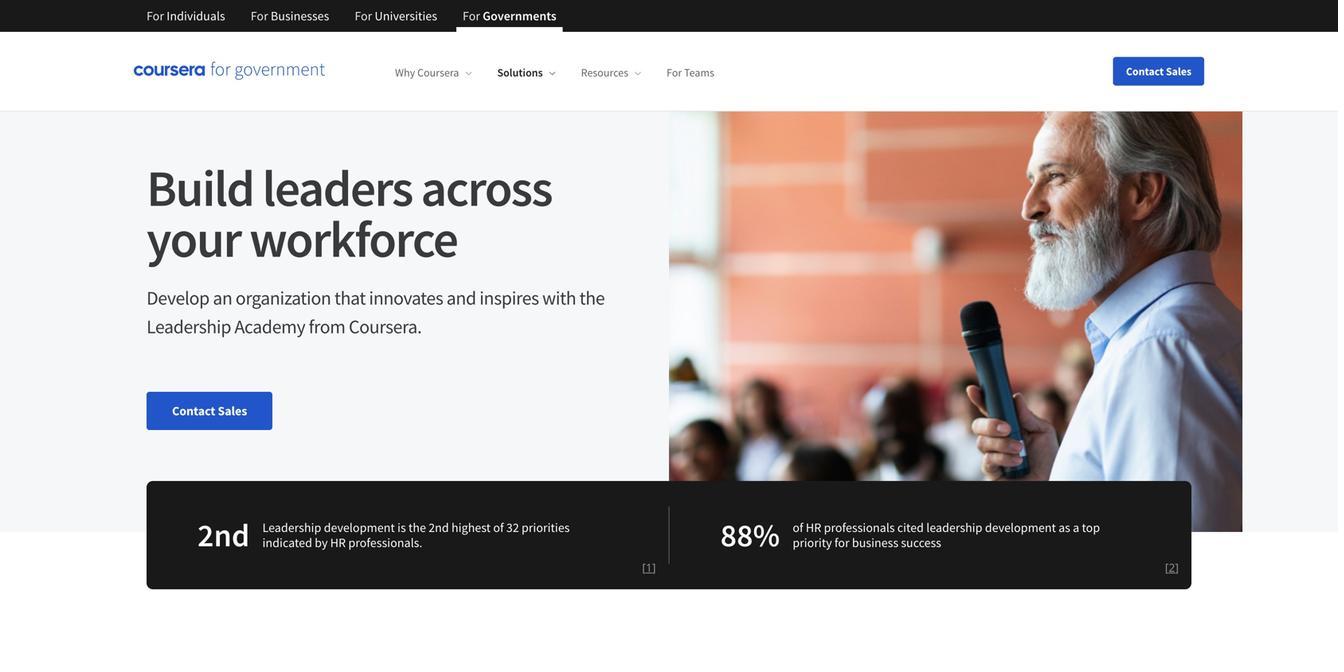 Task type: vqa. For each thing, say whether or not it's contained in the screenshot.
University of Michigan image
no



Task type: describe. For each thing, give the bounding box(es) containing it.
development inside of hr professionals cited leadership development as a top priority for business success
[[986, 520, 1057, 536]]

sales for contact sales button
[[1167, 64, 1192, 79]]

why
[[395, 66, 415, 80]]

banner navigation
[[134, 0, 570, 32]]

hr inside of hr professionals cited leadership development as a top priority for business success
[[806, 520, 822, 536]]

workforce
[[250, 207, 458, 271]]

for for individuals
[[147, 8, 164, 24]]

development inside leadership development is the 2nd highest of 32 priorities indicated by hr professionals.
[[324, 520, 395, 536]]

for teams link
[[667, 66, 715, 80]]

contact sales for contact sales button
[[1127, 64, 1192, 79]]

why coursera link
[[395, 66, 472, 80]]

for businesses
[[251, 8, 329, 24]]

universities
[[375, 8, 437, 24]]

from
[[309, 315, 346, 339]]

leadership inside leadership development is the 2nd highest of 32 priorities indicated by hr professionals.
[[263, 520, 321, 536]]

contact for contact sales link
[[172, 403, 215, 419]]

for
[[835, 535, 850, 551]]

] for 88%
[[1176, 560, 1180, 575]]

the inside develop an organization that innovates and inspires with the leadership academy from coursera.
[[580, 286, 605, 310]]

innovates
[[369, 286, 443, 310]]

top
[[1083, 520, 1101, 536]]

for individuals
[[147, 8, 225, 24]]

[ for 2nd
[[643, 560, 646, 575]]

develop
[[147, 286, 210, 310]]

priorities
[[522, 520, 570, 536]]

leaders
[[262, 156, 412, 220]]

is
[[398, 520, 406, 536]]

coursera
[[418, 66, 459, 80]]

success
[[902, 535, 942, 551]]

business
[[853, 535, 899, 551]]

an
[[213, 286, 232, 310]]

resources
[[581, 66, 629, 80]]

solutions
[[498, 66, 543, 80]]

the inside leadership development is the 2nd highest of 32 priorities indicated by hr professionals.
[[409, 520, 426, 536]]

academy
[[235, 315, 305, 339]]

contact sales for contact sales link
[[172, 403, 247, 419]]

[ 1 ]
[[643, 560, 656, 575]]

hr inside leadership development is the 2nd highest of 32 priorities indicated by hr professionals.
[[330, 535, 346, 551]]

solutions link
[[498, 66, 556, 80]]

32
[[507, 520, 519, 536]]

of inside of hr professionals cited leadership development as a top priority for business success
[[793, 520, 804, 536]]

[ for 88%
[[1166, 560, 1169, 575]]

indicated
[[263, 535, 312, 551]]

with
[[543, 286, 576, 310]]

individuals
[[167, 8, 225, 24]]

for for governments
[[463, 8, 480, 24]]

develop an organization that innovates and inspires with the leadership academy from coursera.
[[147, 286, 605, 339]]

for for businesses
[[251, 8, 268, 24]]

your
[[147, 207, 241, 271]]



Task type: locate. For each thing, give the bounding box(es) containing it.
1 vertical spatial leadership
[[263, 520, 321, 536]]

1 vertical spatial sales
[[218, 403, 247, 419]]

contact sales
[[1127, 64, 1192, 79], [172, 403, 247, 419]]

of left for
[[793, 520, 804, 536]]

0 horizontal spatial ]
[[653, 560, 656, 575]]

hr left for
[[806, 520, 822, 536]]

2nd inside leadership development is the 2nd highest of 32 priorities indicated by hr professionals.
[[429, 520, 449, 536]]

0 horizontal spatial 2nd
[[198, 515, 250, 555]]

1 [ from the left
[[643, 560, 646, 575]]

development left 'is'
[[324, 520, 395, 536]]

for for universities
[[355, 8, 372, 24]]

for left universities
[[355, 8, 372, 24]]

0 horizontal spatial hr
[[330, 535, 346, 551]]

2nd left the indicated
[[198, 515, 250, 555]]

2 ] from the left
[[1176, 560, 1180, 575]]

2
[[1169, 560, 1176, 575]]

1 horizontal spatial [
[[1166, 560, 1169, 575]]

[
[[643, 560, 646, 575], [1166, 560, 1169, 575]]

of left 32 on the left bottom
[[494, 520, 504, 536]]

0 vertical spatial contact
[[1127, 64, 1165, 79]]

2 [ from the left
[[1166, 560, 1169, 575]]

1 horizontal spatial 2nd
[[429, 520, 449, 536]]

leadership
[[147, 315, 231, 339], [263, 520, 321, 536]]

governments
[[483, 8, 557, 24]]

hr right 'by'
[[330, 535, 346, 551]]

businesses
[[271, 8, 329, 24]]

1 horizontal spatial of
[[793, 520, 804, 536]]

inspires
[[480, 286, 539, 310]]

1 horizontal spatial sales
[[1167, 64, 1192, 79]]

resources link
[[581, 66, 642, 80]]

hr
[[806, 520, 822, 536], [330, 535, 346, 551]]

1
[[646, 560, 653, 575]]

contact inside button
[[1127, 64, 1165, 79]]

sales inside button
[[1167, 64, 1192, 79]]

1 horizontal spatial the
[[580, 286, 605, 310]]

1 horizontal spatial contact sales
[[1127, 64, 1192, 79]]

1 horizontal spatial contact
[[1127, 64, 1165, 79]]

priority
[[793, 535, 833, 551]]

0 vertical spatial sales
[[1167, 64, 1192, 79]]

for teams
[[667, 66, 715, 80]]

professionals
[[824, 520, 895, 536]]

1 ] from the left
[[653, 560, 656, 575]]

1 horizontal spatial development
[[986, 520, 1057, 536]]

0 horizontal spatial [
[[643, 560, 646, 575]]

for governments
[[463, 8, 557, 24]]

]
[[653, 560, 656, 575], [1176, 560, 1180, 575]]

0 horizontal spatial leadership
[[147, 315, 231, 339]]

2nd left highest
[[429, 520, 449, 536]]

1 development from the left
[[324, 520, 395, 536]]

for left businesses
[[251, 8, 268, 24]]

1 horizontal spatial hr
[[806, 520, 822, 536]]

development
[[324, 520, 395, 536], [986, 520, 1057, 536]]

contact sales button
[[1114, 57, 1205, 86]]

organization
[[236, 286, 331, 310]]

0 vertical spatial contact sales
[[1127, 64, 1192, 79]]

[ 2 ]
[[1166, 560, 1180, 575]]

highest
[[452, 520, 491, 536]]

of
[[494, 520, 504, 536], [793, 520, 804, 536]]

leadership inside develop an organization that innovates and inspires with the leadership academy from coursera.
[[147, 315, 231, 339]]

professionals.
[[349, 535, 423, 551]]

0 horizontal spatial development
[[324, 520, 395, 536]]

cited
[[898, 520, 924, 536]]

0 horizontal spatial contact sales
[[172, 403, 247, 419]]

1 vertical spatial the
[[409, 520, 426, 536]]

for universities
[[355, 8, 437, 24]]

for left teams in the top of the page
[[667, 66, 682, 80]]

of inside leadership development is the 2nd highest of 32 priorities indicated by hr professionals.
[[494, 520, 504, 536]]

leadership development is the 2nd highest of 32 priorities indicated by hr professionals.
[[263, 520, 570, 551]]

sales for contact sales link
[[218, 403, 247, 419]]

0 vertical spatial the
[[580, 286, 605, 310]]

0 horizontal spatial of
[[494, 520, 504, 536]]

a
[[1074, 520, 1080, 536]]

2nd
[[198, 515, 250, 555], [429, 520, 449, 536]]

the right with
[[580, 286, 605, 310]]

0 vertical spatial leadership
[[147, 315, 231, 339]]

the
[[580, 286, 605, 310], [409, 520, 426, 536]]

0 horizontal spatial contact
[[172, 403, 215, 419]]

for
[[147, 8, 164, 24], [251, 8, 268, 24], [355, 8, 372, 24], [463, 8, 480, 24], [667, 66, 682, 80]]

88%
[[721, 515, 780, 555]]

across
[[421, 156, 552, 220]]

why coursera
[[395, 66, 459, 80]]

leadership
[[927, 520, 983, 536]]

1 vertical spatial contact sales
[[172, 403, 247, 419]]

coursera for government image
[[134, 62, 325, 81]]

the right 'is'
[[409, 520, 426, 536]]

by
[[315, 535, 328, 551]]

0 horizontal spatial the
[[409, 520, 426, 536]]

1 horizontal spatial leadership
[[263, 520, 321, 536]]

and
[[447, 286, 476, 310]]

1 horizontal spatial ]
[[1176, 560, 1180, 575]]

contact sales link
[[147, 392, 273, 430]]

sales
[[1167, 64, 1192, 79], [218, 403, 247, 419]]

of hr professionals cited leadership development as a top priority for business success
[[793, 520, 1101, 551]]

build
[[147, 156, 254, 220]]

coursera.
[[349, 315, 422, 339]]

1 vertical spatial contact
[[172, 403, 215, 419]]

1 of from the left
[[494, 520, 504, 536]]

development left as
[[986, 520, 1057, 536]]

2 of from the left
[[793, 520, 804, 536]]

teams
[[685, 66, 715, 80]]

for left governments
[[463, 8, 480, 24]]

contact for contact sales button
[[1127, 64, 1165, 79]]

2 development from the left
[[986, 520, 1057, 536]]

as
[[1059, 520, 1071, 536]]

contact sales inside button
[[1127, 64, 1192, 79]]

for left the individuals
[[147, 8, 164, 24]]

0 horizontal spatial sales
[[218, 403, 247, 419]]

] for 2nd
[[653, 560, 656, 575]]

that
[[335, 286, 366, 310]]

contact
[[1127, 64, 1165, 79], [172, 403, 215, 419]]

build leaders across your workforce
[[147, 156, 552, 271]]



